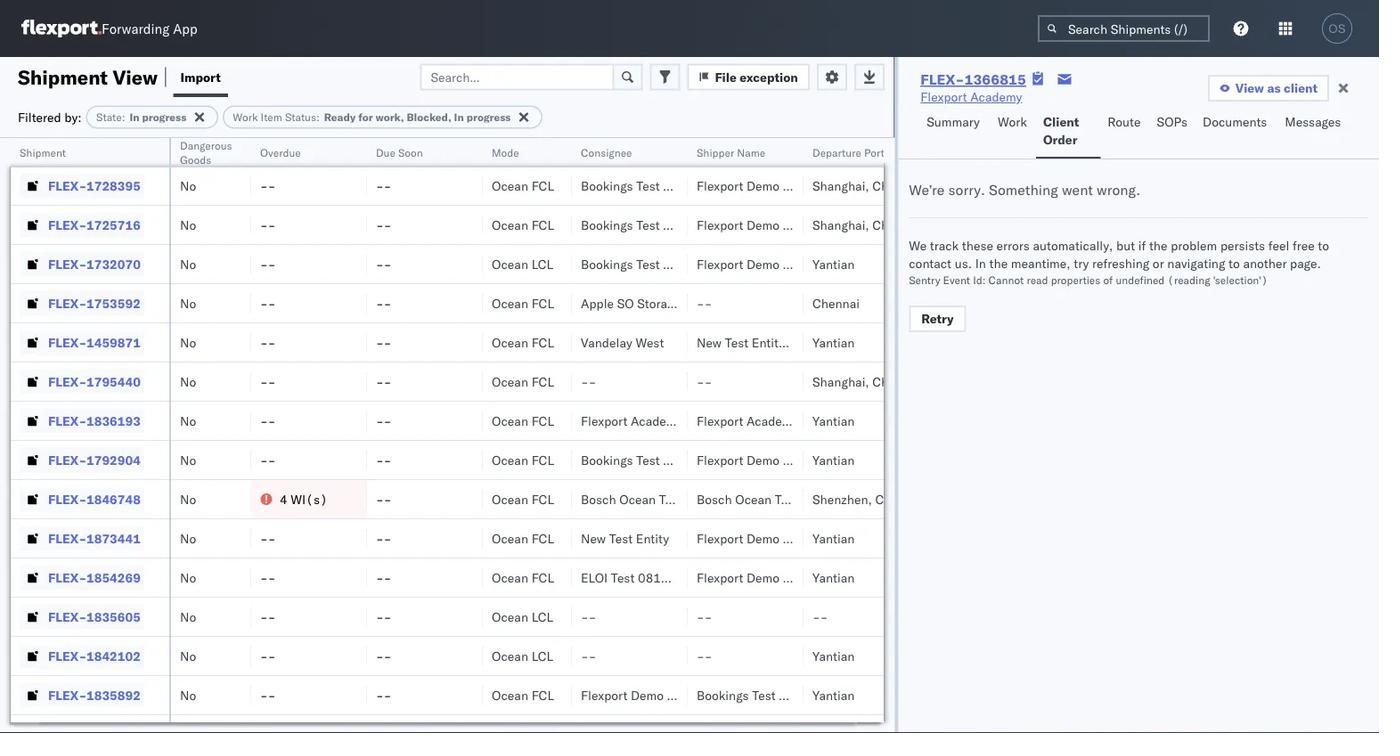 Task type: vqa. For each thing, say whether or not it's contained in the screenshot.
Jan 12, 2023
no



Task type: locate. For each thing, give the bounding box(es) containing it.
0 vertical spatial shipment
[[18, 65, 108, 89]]

ocean fcl for flex-1629619
[[492, 139, 554, 154]]

0 vertical spatial to
[[1318, 238, 1329, 253]]

1 no from the top
[[180, 139, 196, 154]]

1 vertical spatial new
[[581, 531, 606, 546]]

flex- down shipment button
[[48, 178, 86, 193]]

6 ocean fcl from the top
[[492, 374, 554, 389]]

flex- down flex-1732070 button
[[48, 295, 86, 311]]

(sz)
[[802, 413, 832, 429]]

5 resize handle column header from the left
[[551, 138, 572, 733]]

8 fcl from the top
[[532, 452, 554, 468]]

eloi
[[581, 570, 608, 585]]

4 shanghai, from the top
[[813, 374, 869, 389]]

3 yantian from the top
[[813, 413, 855, 429]]

work left item
[[233, 110, 258, 124]]

flexport academy (sz) ltd.
[[697, 413, 857, 429]]

china for flex-1846748
[[875, 491, 909, 507]]

1459871
[[86, 335, 141, 350]]

apple
[[581, 295, 614, 311]]

flex- down flex-1725716 button
[[48, 256, 86, 272]]

consignee inside button
[[581, 146, 632, 159]]

1842102
[[86, 648, 141, 664]]

something
[[989, 181, 1058, 199]]

in right "blocked,"
[[454, 110, 464, 124]]

5 no from the top
[[180, 295, 196, 311]]

flexport
[[921, 89, 967, 105], [697, 139, 743, 154], [697, 178, 743, 193], [697, 217, 743, 233], [697, 256, 743, 272], [581, 413, 628, 429], [697, 413, 743, 429], [697, 452, 743, 468], [697, 531, 743, 546], [697, 570, 743, 585], [581, 687, 628, 703]]

bookings for flex-1629619
[[581, 139, 633, 154]]

us.
[[955, 256, 972, 271]]

Search... text field
[[420, 64, 614, 90]]

ocean for 1873441
[[492, 531, 528, 546]]

4 resize handle column header from the left
[[462, 138, 483, 733]]

wi(s)
[[291, 491, 328, 507]]

1 ocean fcl from the top
[[492, 139, 554, 154]]

as
[[1267, 80, 1281, 96]]

flex- inside flex-1835892 button
[[48, 687, 86, 703]]

shipment
[[18, 65, 108, 89], [20, 146, 66, 159]]

0 horizontal spatial new
[[581, 531, 606, 546]]

2 progress from the left
[[467, 110, 511, 124]]

entity up "081801"
[[636, 531, 669, 546]]

10 fcl from the top
[[532, 531, 554, 546]]

8 yantian from the top
[[813, 687, 855, 703]]

4 shanghai, china from the top
[[813, 374, 906, 389]]

shipment for shipment view
[[18, 65, 108, 89]]

consignee for flex-1728395
[[663, 178, 723, 193]]

the up cannot
[[989, 256, 1008, 271]]

flex- down flex-1753592 button
[[48, 335, 86, 350]]

bookings test consignee
[[581, 139, 723, 154], [581, 178, 723, 193], [581, 217, 723, 233], [581, 256, 723, 272], [581, 452, 723, 468], [697, 687, 839, 703]]

summary button
[[920, 106, 991, 159]]

flex- up flexport academy
[[921, 70, 964, 88]]

ocean fcl for flex-1846748
[[492, 491, 554, 507]]

consignee
[[663, 139, 723, 154], [581, 146, 632, 159], [663, 178, 723, 193], [663, 217, 723, 233], [663, 256, 723, 272], [663, 452, 723, 468], [779, 687, 839, 703]]

no for flex-1854269
[[180, 570, 196, 585]]

demo for 1732070
[[747, 256, 780, 272]]

but
[[1116, 238, 1135, 253]]

flex- inside flex-1753592 button
[[48, 295, 86, 311]]

progress up mode
[[467, 110, 511, 124]]

flex- inside flex-1459871 button
[[48, 335, 86, 350]]

bosch ocean test up new test entity
[[581, 491, 683, 507]]

shanghai, for flex-1725716
[[813, 217, 869, 233]]

11 no from the top
[[180, 531, 196, 546]]

11 ocean fcl from the top
[[492, 570, 554, 585]]

vandelay west
[[581, 335, 664, 350]]

bookings test consignee for flex-1728395
[[581, 178, 723, 193]]

to
[[1318, 238, 1329, 253], [1229, 256, 1240, 271]]

another
[[1243, 256, 1287, 271]]

new
[[697, 335, 722, 350], [581, 531, 606, 546]]

lcl for flex-1732070
[[532, 256, 553, 272]]

work,
[[376, 110, 404, 124]]

bookings for flex-1732070
[[581, 256, 633, 272]]

1 ocean lcl from the top
[[492, 256, 553, 272]]

resize handle column header
[[148, 138, 169, 733], [230, 138, 251, 733], [346, 138, 367, 733], [462, 138, 483, 733], [551, 138, 572, 733], [666, 138, 688, 733], [782, 138, 804, 733]]

2 ocean fcl from the top
[[492, 178, 554, 193]]

flex- down flex-1795440 button
[[48, 413, 86, 429]]

0 horizontal spatial work
[[233, 110, 258, 124]]

ocean for 1836193
[[492, 413, 528, 429]]

2 fcl from the top
[[532, 178, 554, 193]]

8 ocean fcl from the top
[[492, 452, 554, 468]]

academy inside flexport academy link
[[970, 89, 1022, 105]]

1 vertical spatial entity
[[636, 531, 669, 546]]

flexport for 1629619
[[697, 139, 743, 154]]

fcl for flex-1873441
[[532, 531, 554, 546]]

1 horizontal spatial bosch ocean test
[[697, 491, 799, 507]]

bosch ocean test down inc.
[[697, 491, 799, 507]]

ocean lcl
[[492, 256, 553, 272], [492, 609, 553, 625], [492, 648, 553, 664]]

0 vertical spatial new
[[697, 335, 722, 350]]

if
[[1138, 238, 1146, 253]]

work inside work button
[[998, 114, 1027, 130]]

ocean for 1854269
[[492, 570, 528, 585]]

entity for new test entity 2
[[752, 335, 785, 350]]

3 ocean lcl from the top
[[492, 648, 553, 664]]

shipper for flex-1629619
[[783, 139, 827, 154]]

flex- down flex-1854269 button
[[48, 609, 86, 625]]

0 horizontal spatial bosch
[[581, 491, 616, 507]]

0 vertical spatial entity
[[752, 335, 785, 350]]

flex- for 1459871
[[48, 335, 86, 350]]

shanghai, for flex-1629619
[[813, 139, 869, 154]]

view up state : in progress
[[113, 65, 158, 89]]

1 shanghai, from the top
[[813, 139, 869, 154]]

yantian for flex-1459871
[[813, 335, 855, 350]]

3 fcl from the top
[[532, 217, 554, 233]]

flex- inside flex-1846748 button
[[48, 491, 86, 507]]

2 yantian from the top
[[813, 335, 855, 350]]

flexport for 1725716
[[697, 217, 743, 233]]

12 ocean fcl from the top
[[492, 687, 554, 703]]

5 ocean fcl from the top
[[492, 335, 554, 350]]

2 lcl from the top
[[532, 609, 553, 625]]

3 shanghai, china from the top
[[813, 217, 906, 233]]

flex-1795440
[[48, 374, 141, 389]]

no for flex-1629619
[[180, 139, 196, 154]]

1 shanghai, china from the top
[[813, 139, 906, 154]]

12 fcl from the top
[[532, 687, 554, 703]]

bookings
[[581, 139, 633, 154], [581, 178, 633, 193], [581, 217, 633, 233], [581, 256, 633, 272], [581, 452, 633, 468], [697, 687, 749, 703]]

retry button
[[909, 306, 966, 332]]

page.
[[1290, 256, 1321, 271]]

13 no from the top
[[180, 609, 196, 625]]

vandelay
[[581, 335, 632, 350]]

to up 'selection')
[[1229, 256, 1240, 271]]

shipper name
[[697, 146, 765, 159]]

ocean for 1732070
[[492, 256, 528, 272]]

work
[[233, 110, 258, 124], [998, 114, 1027, 130]]

0 vertical spatial ocean lcl
[[492, 256, 553, 272]]

flex- for 1873441
[[48, 531, 86, 546]]

flex- inside flex-1836193 button
[[48, 413, 86, 429]]

filtered
[[18, 109, 61, 125]]

7 ocean fcl from the top
[[492, 413, 554, 429]]

work down 1366815
[[998, 114, 1027, 130]]

shipment view
[[18, 65, 158, 89]]

flex- down flex-1835605 button
[[48, 648, 86, 664]]

flex- inside flex-1835605 button
[[48, 609, 86, 625]]

in right state
[[130, 110, 139, 124]]

the right if
[[1149, 238, 1168, 253]]

3 no from the top
[[180, 217, 196, 233]]

ocean fcl for flex-1795440
[[492, 374, 554, 389]]

no for flex-1846748
[[180, 491, 196, 507]]

flex- for 1846748
[[48, 491, 86, 507]]

refreshing
[[1092, 256, 1150, 271]]

flex- down flex-1836193 button
[[48, 452, 86, 468]]

persists
[[1221, 238, 1265, 253]]

2 shanghai, china from the top
[[813, 178, 906, 193]]

ocean for 1459871
[[492, 335, 528, 350]]

demo
[[747, 139, 780, 154], [747, 178, 780, 193], [747, 217, 780, 233], [747, 256, 780, 272], [747, 452, 780, 468], [747, 531, 780, 546], [747, 570, 780, 585], [631, 687, 664, 703]]

1 horizontal spatial bosch
[[697, 491, 732, 507]]

15 no from the top
[[180, 687, 196, 703]]

flexport. image
[[21, 20, 102, 37]]

1 horizontal spatial progress
[[467, 110, 511, 124]]

flex- down flex-1842102 button
[[48, 687, 86, 703]]

client order
[[1043, 114, 1079, 147]]

client
[[1284, 80, 1318, 96]]

flexport demo shipper co. for 1725716
[[697, 217, 847, 233]]

demo for 1854269
[[747, 570, 780, 585]]

flex- inside flex-1629619 button
[[48, 139, 86, 154]]

1 vertical spatial to
[[1229, 256, 1240, 271]]

problem
[[1171, 238, 1217, 253]]

0 horizontal spatial academy
[[631, 413, 683, 429]]

bookings for flex-1792904
[[581, 452, 633, 468]]

1753592
[[86, 295, 141, 311]]

flex- down flex-1728395 button
[[48, 217, 86, 233]]

free
[[1293, 238, 1315, 253]]

flex-1728395 button
[[20, 173, 144, 198]]

flex- inside flex-1873441 button
[[48, 531, 86, 546]]

4 ocean fcl from the top
[[492, 295, 554, 311]]

5 yantian from the top
[[813, 531, 855, 546]]

no for flex-1835892
[[180, 687, 196, 703]]

forwarding app link
[[21, 20, 197, 37]]

6 fcl from the top
[[532, 374, 554, 389]]

flex- inside flex-1795440 button
[[48, 374, 86, 389]]

west
[[636, 335, 664, 350]]

flex- down flex-1792904 button
[[48, 491, 86, 507]]

flex- inside flex-1732070 button
[[48, 256, 86, 272]]

0 vertical spatial lcl
[[532, 256, 553, 272]]

1 progress from the left
[[142, 110, 186, 124]]

7 yantian from the top
[[813, 648, 855, 664]]

fcl for flex-1629619
[[532, 139, 554, 154]]

bookings test consignee for flex-1629619
[[581, 139, 723, 154]]

retry
[[921, 311, 954, 327]]

ocean for 1725716
[[492, 217, 528, 233]]

9 no from the top
[[180, 452, 196, 468]]

state : in progress
[[96, 110, 186, 124]]

co. for 1854269
[[830, 570, 847, 585]]

shipper for flex-1732070
[[783, 256, 827, 272]]

progress
[[142, 110, 186, 124], [467, 110, 511, 124]]

11 fcl from the top
[[532, 570, 554, 585]]

1 yantian from the top
[[813, 256, 855, 272]]

7 resize handle column header from the left
[[782, 138, 804, 733]]

flex- inside flex-1842102 button
[[48, 648, 86, 664]]

flex- for 1836193
[[48, 413, 86, 429]]

blocked,
[[407, 110, 451, 124]]

2 ocean lcl from the top
[[492, 609, 553, 625]]

2 vertical spatial ocean lcl
[[492, 648, 553, 664]]

0 horizontal spatial :
[[122, 110, 125, 124]]

fcl for flex-1459871
[[532, 335, 554, 350]]

bosch ocean test
[[581, 491, 683, 507], [697, 491, 799, 507]]

9 fcl from the top
[[532, 491, 554, 507]]

ocean lcl for flex-1732070
[[492, 256, 553, 272]]

properties
[[1051, 273, 1101, 286]]

1 fcl from the top
[[532, 139, 554, 154]]

flex- down flex-1459871 button
[[48, 374, 86, 389]]

yantian for flex-1835892
[[813, 687, 855, 703]]

flex- for 1854269
[[48, 570, 86, 585]]

shanghai, china
[[813, 139, 906, 154], [813, 178, 906, 193], [813, 217, 906, 233], [813, 374, 906, 389]]

1 horizontal spatial new
[[697, 335, 722, 350]]

flex- inside flex-1728395 button
[[48, 178, 86, 193]]

resize handle column header for shipment
[[148, 138, 169, 733]]

: up 1629619 at the top left of page
[[122, 110, 125, 124]]

1 vertical spatial lcl
[[532, 609, 553, 625]]

7 fcl from the top
[[532, 413, 554, 429]]

flex-1795440 button
[[20, 369, 144, 394]]

0 horizontal spatial bosch ocean test
[[581, 491, 683, 507]]

1 vertical spatial ocean lcl
[[492, 609, 553, 625]]

flex- for 1753592
[[48, 295, 86, 311]]

1 horizontal spatial view
[[1236, 80, 1264, 96]]

3 shanghai, from the top
[[813, 217, 869, 233]]

8 no from the top
[[180, 413, 196, 429]]

'selection')
[[1213, 273, 1268, 286]]

fcl
[[532, 139, 554, 154], [532, 178, 554, 193], [532, 217, 554, 233], [532, 295, 554, 311], [532, 335, 554, 350], [532, 374, 554, 389], [532, 413, 554, 429], [532, 452, 554, 468], [532, 491, 554, 507], [532, 531, 554, 546], [532, 570, 554, 585], [532, 687, 554, 703]]

academy down 1366815
[[970, 89, 1022, 105]]

shanghai, china for flex-1629619
[[813, 139, 906, 154]]

12 no from the top
[[180, 570, 196, 585]]

documents button
[[1196, 106, 1278, 159]]

7 no from the top
[[180, 374, 196, 389]]

flex- for 1842102
[[48, 648, 86, 664]]

flex-1835892
[[48, 687, 141, 703]]

1 resize handle column header from the left
[[148, 138, 169, 733]]

shipment down filtered
[[20, 146, 66, 159]]

new for new test entity
[[581, 531, 606, 546]]

6 resize handle column header from the left
[[666, 138, 688, 733]]

bosch down (us)
[[697, 491, 732, 507]]

meantime,
[[1011, 256, 1071, 271]]

flex- for 1629619
[[48, 139, 86, 154]]

shipment up by:
[[18, 65, 108, 89]]

academy left (us)
[[631, 413, 683, 429]]

academy right inc.
[[747, 413, 798, 429]]

1 horizontal spatial academy
[[747, 413, 798, 429]]

1 horizontal spatial work
[[998, 114, 1027, 130]]

departure port
[[813, 146, 884, 159]]

to right free
[[1318, 238, 1329, 253]]

sops
[[1157, 114, 1188, 130]]

fcl for flex-1854269
[[532, 570, 554, 585]]

bosch up new test entity
[[581, 491, 616, 507]]

2 no from the top
[[180, 178, 196, 193]]

ocean lcl for flex-1835605
[[492, 609, 553, 625]]

shipper for flex-1854269
[[783, 570, 827, 585]]

china
[[873, 139, 906, 154], [873, 178, 906, 193], [873, 217, 906, 233], [873, 374, 906, 389], [875, 491, 909, 507]]

flex- inside flex-1792904 button
[[48, 452, 86, 468]]

flex- down by:
[[48, 139, 86, 154]]

due
[[376, 146, 395, 159]]

flexport demo shipper co.
[[697, 139, 847, 154], [697, 178, 847, 193], [697, 217, 847, 233], [697, 256, 847, 272], [697, 452, 847, 468], [697, 531, 847, 546], [697, 570, 847, 585], [581, 687, 732, 703]]

0 vertical spatial the
[[1149, 238, 1168, 253]]

sorry.
[[948, 181, 985, 199]]

14 no from the top
[[180, 648, 196, 664]]

6 yantian from the top
[[813, 570, 855, 585]]

route button
[[1101, 106, 1150, 159]]

2 resize handle column header from the left
[[230, 138, 251, 733]]

4 fcl from the top
[[532, 295, 554, 311]]

0 horizontal spatial the
[[989, 256, 1008, 271]]

flex- down flex-1846748 button
[[48, 531, 86, 546]]

status
[[285, 110, 316, 124]]

0 horizontal spatial progress
[[142, 110, 186, 124]]

ocean for 1835605
[[492, 609, 528, 625]]

app
[[173, 20, 197, 37]]

shipper
[[783, 139, 827, 154], [697, 146, 734, 159], [783, 178, 827, 193], [783, 217, 827, 233], [783, 256, 827, 272], [783, 452, 827, 468], [783, 531, 827, 546], [783, 570, 827, 585], [667, 687, 711, 703]]

no for flex-1792904
[[180, 452, 196, 468]]

9 ocean fcl from the top
[[492, 491, 554, 507]]

no for flex-1836193
[[180, 413, 196, 429]]

file exception button
[[687, 64, 810, 90], [687, 64, 810, 90]]

: left ready
[[316, 110, 320, 124]]

shipment inside button
[[20, 146, 66, 159]]

3 ocean fcl from the top
[[492, 217, 554, 233]]

ocean fcl for flex-1836193
[[492, 413, 554, 429]]

2 bosch from the left
[[697, 491, 732, 507]]

1 horizontal spatial :
[[316, 110, 320, 124]]

shipper for flex-1725716
[[783, 217, 827, 233]]

1 horizontal spatial entity
[[752, 335, 785, 350]]

flex-1753592 button
[[20, 291, 144, 316]]

flex- down flex-1873441 button
[[48, 570, 86, 585]]

ocean fcl for flex-1753592
[[492, 295, 554, 311]]

10 no from the top
[[180, 491, 196, 507]]

2 shanghai, from the top
[[813, 178, 869, 193]]

4 yantian from the top
[[813, 452, 855, 468]]

new down (do
[[697, 335, 722, 350]]

flexport demo shipper co. for 1728395
[[697, 178, 847, 193]]

route
[[1108, 114, 1141, 130]]

3 lcl from the top
[[532, 648, 553, 664]]

ocean fcl for flex-1854269
[[492, 570, 554, 585]]

entity left 2
[[752, 335, 785, 350]]

1 horizontal spatial the
[[1149, 238, 1168, 253]]

--
[[260, 139, 276, 154], [376, 139, 391, 154], [260, 178, 276, 193], [376, 178, 391, 193], [260, 217, 276, 233], [376, 217, 391, 233], [260, 256, 276, 272], [376, 256, 391, 272], [260, 295, 276, 311], [376, 295, 391, 311], [697, 295, 712, 311], [260, 335, 276, 350], [376, 335, 391, 350], [260, 374, 276, 389], [376, 374, 391, 389], [581, 374, 596, 389], [697, 374, 712, 389], [260, 413, 276, 429], [376, 413, 391, 429], [260, 452, 276, 468], [376, 452, 391, 468], [376, 491, 391, 507], [260, 531, 276, 546], [376, 531, 391, 546], [260, 570, 276, 585], [376, 570, 391, 585], [260, 609, 276, 625], [376, 609, 391, 625], [581, 609, 596, 625], [697, 609, 712, 625], [813, 609, 828, 625], [260, 648, 276, 664], [376, 648, 391, 664], [581, 648, 596, 664], [697, 648, 712, 664], [260, 687, 276, 703], [376, 687, 391, 703]]

10 ocean fcl from the top
[[492, 531, 554, 546]]

flex- for 1725716
[[48, 217, 86, 233]]

1 horizontal spatial in
[[454, 110, 464, 124]]

flexport demo shipper co. for 1732070
[[697, 256, 847, 272]]

5 fcl from the top
[[532, 335, 554, 350]]

flex-1842102
[[48, 648, 141, 664]]

shenzhen,
[[813, 491, 872, 507]]

6 no from the top
[[180, 335, 196, 350]]

flex-1854269
[[48, 570, 141, 585]]

flex- inside flex-1725716 button
[[48, 217, 86, 233]]

4 no from the top
[[180, 256, 196, 272]]

progress up dangerous
[[142, 110, 186, 124]]

in up id:
[[975, 256, 986, 271]]

new up eloi
[[581, 531, 606, 546]]

view as client button
[[1208, 75, 1329, 102]]

1 lcl from the top
[[532, 256, 553, 272]]

view left "as"
[[1236, 80, 1264, 96]]

storage
[[637, 295, 680, 311]]

2 vertical spatial lcl
[[532, 648, 553, 664]]

the
[[1149, 238, 1168, 253], [989, 256, 1008, 271]]

flex- inside flex-1854269 button
[[48, 570, 86, 585]]

0 horizontal spatial entity
[[636, 531, 669, 546]]

2 horizontal spatial in
[[975, 256, 986, 271]]

lcl for flex-1842102
[[532, 648, 553, 664]]

2 horizontal spatial academy
[[970, 89, 1022, 105]]

1 vertical spatial shipment
[[20, 146, 66, 159]]



Task type: describe. For each thing, give the bounding box(es) containing it.
mode button
[[483, 142, 554, 159]]

flex-1873441
[[48, 531, 141, 546]]

dangerous goods button
[[171, 135, 245, 167]]

ocean for 1753592
[[492, 295, 528, 311]]

consignee for flex-1732070
[[663, 256, 723, 272]]

view as client
[[1236, 80, 1318, 96]]

2
[[788, 335, 796, 350]]

no for flex-1795440
[[180, 374, 196, 389]]

co. for 1629619
[[830, 139, 847, 154]]

new test entity
[[581, 531, 669, 546]]

flexport demo shipper co. for 1873441
[[697, 531, 847, 546]]

1725716
[[86, 217, 141, 233]]

shipper inside 'button'
[[697, 146, 734, 159]]

flex-1725716 button
[[20, 212, 144, 237]]

inc.
[[721, 413, 743, 429]]

flex-1846748 button
[[20, 487, 144, 512]]

shipper for flex-1873441
[[783, 531, 827, 546]]

resize handle column header for mode
[[551, 138, 572, 733]]

flex-1842102 button
[[20, 644, 144, 669]]

2 bosch ocean test from the left
[[697, 491, 799, 507]]

we
[[909, 238, 927, 253]]

(do
[[684, 295, 709, 311]]

Search Shipments (/) text field
[[1038, 15, 1210, 42]]

1366815
[[964, 70, 1026, 88]]

4 wi(s)
[[280, 491, 328, 507]]

resize handle column header for dangerous goods
[[230, 138, 251, 733]]

flexport for 1854269
[[697, 570, 743, 585]]

1854269
[[86, 570, 141, 585]]

goods
[[180, 153, 211, 166]]

entity for new test entity
[[636, 531, 669, 546]]

by:
[[64, 109, 82, 125]]

flexport for 1792904
[[697, 452, 743, 468]]

fcl for flex-1725716
[[532, 217, 554, 233]]

no for flex-1732070
[[180, 256, 196, 272]]

flexport for 1732070
[[697, 256, 743, 272]]

4
[[280, 491, 288, 507]]

ocean for 1795440
[[492, 374, 528, 389]]

yantian for flex-1792904
[[813, 452, 855, 468]]

documents
[[1203, 114, 1267, 130]]

soon
[[398, 146, 423, 159]]

flexport for 1728395
[[697, 178, 743, 193]]

os
[[1329, 22, 1346, 35]]

0 horizontal spatial in
[[130, 110, 139, 124]]

flexport for 1873441
[[697, 531, 743, 546]]

demo for 1792904
[[747, 452, 780, 468]]

yantian for flex-1732070
[[813, 256, 855, 272]]

consignee for flex-1725716
[[663, 217, 723, 233]]

flex- for 1366815
[[921, 70, 964, 88]]

work for work
[[998, 114, 1027, 130]]

dangerous goods
[[180, 139, 232, 166]]

consignee for flex-1629619
[[663, 139, 723, 154]]

flex-1792904
[[48, 452, 141, 468]]

ocean fcl for flex-1873441
[[492, 531, 554, 546]]

fcl for flex-1846748
[[532, 491, 554, 507]]

contact
[[909, 256, 952, 271]]

fcl for flex-1792904
[[532, 452, 554, 468]]

errors
[[997, 238, 1030, 253]]

use)
[[741, 295, 773, 311]]

1 : from the left
[[122, 110, 125, 124]]

china for flex-1725716
[[873, 217, 906, 233]]

new for new test entity 2
[[697, 335, 722, 350]]

ocean fcl for flex-1459871
[[492, 335, 554, 350]]

import button
[[173, 57, 228, 97]]

filtered by:
[[18, 109, 82, 125]]

flex-1792904 button
[[20, 448, 144, 473]]

flex- for 1728395
[[48, 178, 86, 193]]

bookings test consignee for flex-1732070
[[581, 256, 723, 272]]

overdue
[[260, 146, 301, 159]]

ocean lcl for flex-1842102
[[492, 648, 553, 664]]

flex-1459871 button
[[20, 330, 144, 355]]

flex-1873441 button
[[20, 526, 144, 551]]

shanghai, china for flex-1728395
[[813, 178, 906, 193]]

ocean for 1728395
[[492, 178, 528, 193]]

dangerous
[[180, 139, 232, 152]]

yantian for flex-1873441
[[813, 531, 855, 546]]

2 : from the left
[[316, 110, 320, 124]]

co. for 1792904
[[830, 452, 847, 468]]

1846748
[[86, 491, 141, 507]]

new test entity 2
[[697, 335, 796, 350]]

ocean for 1846748
[[492, 491, 528, 507]]

fcl for flex-1836193
[[532, 413, 554, 429]]

flex- for 1792904
[[48, 452, 86, 468]]

fcl for flex-1835892
[[532, 687, 554, 703]]

flex-1732070
[[48, 256, 141, 272]]

shipment for shipment
[[20, 146, 66, 159]]

read
[[1027, 273, 1048, 286]]

flexport demo shipper co. for 1629619
[[697, 139, 847, 154]]

1836193
[[86, 413, 141, 429]]

sops button
[[1150, 106, 1196, 159]]

we track these errors automatically, but if the problem persists feel free to contact us. in the meantime, try refreshing or navigating to another page. sentry event id: cannot read properties of undefined (reading 'selection')
[[909, 238, 1329, 286]]

1629619
[[86, 139, 141, 154]]

departure port button
[[804, 142, 902, 159]]

shanghai, for flex-1795440
[[813, 374, 869, 389]]

ocean fcl for flex-1728395
[[492, 178, 554, 193]]

work for work item status : ready for work, blocked, in progress
[[233, 110, 258, 124]]

apple so storage (do not use)
[[581, 295, 773, 311]]

for
[[358, 110, 373, 124]]

no for flex-1835605
[[180, 609, 196, 625]]

demo for 1873441
[[747, 531, 780, 546]]

1 bosch ocean test from the left
[[581, 491, 683, 507]]

3 resize handle column header from the left
[[346, 138, 367, 733]]

1 vertical spatial the
[[989, 256, 1008, 271]]

view inside button
[[1236, 80, 1264, 96]]

co. for 1732070
[[830, 256, 847, 272]]

flex- for 1795440
[[48, 374, 86, 389]]

import
[[180, 69, 221, 85]]

flex-1366815 link
[[921, 70, 1026, 88]]

flexport demo shipper co. for 1792904
[[697, 452, 847, 468]]

ocean fcl for flex-1792904
[[492, 452, 554, 468]]

flex-1835605 button
[[20, 605, 144, 629]]

track
[[930, 238, 959, 253]]

messages button
[[1278, 106, 1351, 159]]

bookings test consignee for flex-1725716
[[581, 217, 723, 233]]

flexport demo shipper co. for 1854269
[[697, 570, 847, 585]]

flex-1629619 button
[[20, 134, 144, 159]]

china for flex-1629619
[[873, 139, 906, 154]]

forwarding
[[102, 20, 170, 37]]

bookings for flex-1728395
[[581, 178, 633, 193]]

summary
[[927, 114, 980, 130]]

departure
[[813, 146, 861, 159]]

chennai
[[813, 295, 860, 311]]

demo for 1728395
[[747, 178, 780, 193]]

port
[[864, 146, 884, 159]]

bookings test consignee for flex-1792904
[[581, 452, 723, 468]]

automatically,
[[1033, 238, 1113, 253]]

co. for 1725716
[[830, 217, 847, 233]]

of
[[1103, 273, 1113, 286]]

shipper for flex-1792904
[[783, 452, 827, 468]]

(reading
[[1168, 273, 1210, 286]]

mode
[[492, 146, 519, 159]]

eloi test 081801
[[581, 570, 684, 585]]

work item status : ready for work, blocked, in progress
[[233, 110, 511, 124]]

(us)
[[686, 413, 718, 429]]

shanghai, for flex-1728395
[[813, 178, 869, 193]]

undefined
[[1116, 273, 1165, 286]]

in inside the we track these errors automatically, but if the problem persists feel free to contact us. in the meantime, try refreshing or navigating to another page. sentry event id: cannot read properties of undefined (reading 'selection')
[[975, 256, 986, 271]]

ready
[[324, 110, 356, 124]]

shanghai, china for flex-1725716
[[813, 217, 906, 233]]

co. for 1873441
[[830, 531, 847, 546]]

flex- for 1835605
[[48, 609, 86, 625]]

fcl for flex-1753592
[[532, 295, 554, 311]]

1792904
[[86, 452, 141, 468]]

flex-1854269 button
[[20, 565, 144, 590]]

flex-1728395
[[48, 178, 141, 193]]

no for flex-1728395
[[180, 178, 196, 193]]

navigating
[[1167, 256, 1225, 271]]

1 bosch from the left
[[581, 491, 616, 507]]

1 horizontal spatial to
[[1318, 238, 1329, 253]]

file
[[715, 69, 737, 85]]

file exception
[[715, 69, 798, 85]]

china for flex-1795440
[[873, 374, 906, 389]]

state
[[96, 110, 122, 124]]

client order button
[[1036, 106, 1101, 159]]

flex-1836193
[[48, 413, 141, 429]]

0 horizontal spatial to
[[1229, 256, 1240, 271]]

ocean fcl for flex-1725716
[[492, 217, 554, 233]]

1728395
[[86, 178, 141, 193]]

fcl for flex-1795440
[[532, 374, 554, 389]]

no for flex-1873441
[[180, 531, 196, 546]]

event
[[943, 273, 970, 286]]

0 horizontal spatial view
[[113, 65, 158, 89]]

cannot
[[989, 273, 1024, 286]]

no for flex-1753592
[[180, 295, 196, 311]]

ocean for 1842102
[[492, 648, 528, 664]]

client
[[1043, 114, 1079, 130]]

id:
[[973, 273, 986, 286]]

academy for flexport academy
[[970, 89, 1022, 105]]

lcl for flex-1835605
[[532, 609, 553, 625]]



